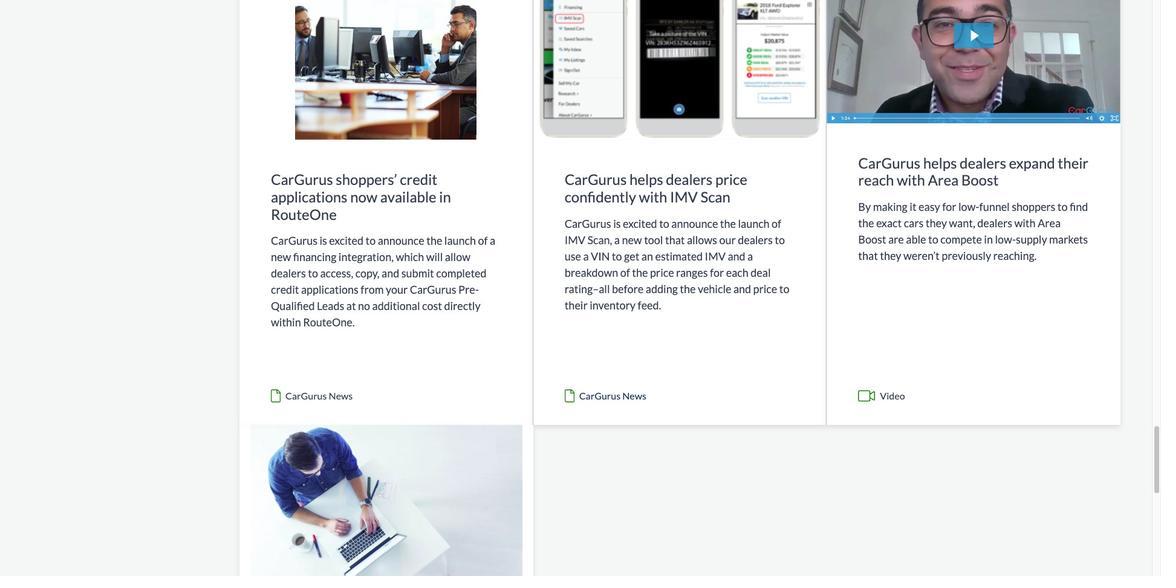 Task type: vqa. For each thing, say whether or not it's contained in the screenshot.
Much
no



Task type: describe. For each thing, give the bounding box(es) containing it.
vehicle
[[698, 282, 732, 296]]

boost inside cargurus helps dealers expand their reach with area boost
[[962, 171, 999, 189]]

our
[[719, 233, 736, 247]]

within
[[271, 316, 301, 329]]

image to illustrate article content image for credit
[[240, 0, 533, 140]]

expand
[[1009, 154, 1055, 172]]

2 horizontal spatial imv
[[705, 250, 726, 263]]

markets
[[1050, 233, 1088, 246]]

each
[[726, 266, 749, 279]]

previously
[[942, 249, 992, 263]]

qualified
[[271, 300, 315, 313]]

completed
[[436, 267, 487, 280]]

copy,
[[355, 267, 380, 280]]

dealers inside cargurus is excited to announce the launch of imv scan, a new tool that allows our dealers to use a vin to get an estimated imv and a breakdown of the price ranges for each deal rating–all before adding the vehicle and price to their inventory feed.
[[738, 233, 773, 247]]

is for now
[[320, 234, 327, 248]]

1 horizontal spatial low-
[[995, 233, 1016, 246]]

cost
[[422, 300, 442, 313]]

shoppers
[[1012, 200, 1056, 214]]

access,
[[320, 267, 353, 280]]

dealers inside by making it easy for low-funnel shoppers to find the exact cars they want, dealers with area boost are able to compete in low-supply markets that they weren't previously reaching.
[[978, 217, 1013, 230]]

before
[[612, 282, 644, 296]]

launch for cargurus shoppers' credit applications now available in routeone
[[444, 234, 476, 248]]

deal
[[751, 266, 771, 279]]

that inside cargurus is excited to announce the launch of imv scan, a new tool that allows our dealers to use a vin to get an estimated imv and a breakdown of the price ranges for each deal rating–all before adding the vehicle and price to their inventory feed.
[[665, 233, 685, 247]]

exact
[[876, 217, 902, 230]]

use
[[565, 250, 581, 263]]

2 vertical spatial and
[[734, 282, 751, 296]]

price inside cargurus helps dealers price confidently with imv scan
[[716, 171, 748, 188]]

cargurus is excited to announce the launch of a new financing integration, which will allow dealers to access, copy, and submit completed credit applications from your cargurus pre- qualified leads at no additional cost directly within routeone.
[[271, 234, 495, 329]]

cargurus helps dealers price confidently with imv scan
[[565, 171, 748, 206]]

news for routeone
[[329, 390, 353, 402]]

0 vertical spatial and
[[728, 250, 746, 263]]

cargurus shoppers' credit applications now available in routeone
[[271, 171, 451, 223]]

the down an
[[632, 266, 648, 279]]

now
[[350, 188, 378, 206]]

an
[[642, 250, 653, 263]]

the up our
[[720, 217, 736, 230]]

image to illustrate article content image for dealers
[[827, 0, 1121, 123]]

boost inside by making it easy for low-funnel shoppers to find the exact cars they want, dealers with area boost are able to compete in low-supply markets that they weren't previously reaching.
[[859, 233, 887, 246]]

helps for imv
[[630, 171, 663, 188]]

of for cargurus shoppers' credit applications now available in routeone
[[478, 234, 488, 248]]

supply
[[1016, 233, 1047, 246]]

0 horizontal spatial imv
[[565, 233, 586, 247]]

cargurus inside cargurus helps dealers price confidently with imv scan
[[565, 171, 627, 188]]

new inside cargurus is excited to announce the launch of imv scan, a new tool that allows our dealers to use a vin to get an estimated imv and a breakdown of the price ranges for each deal rating–all before adding the vehicle and price to their inventory feed.
[[622, 233, 642, 247]]

that inside by making it easy for low-funnel shoppers to find the exact cars they want, dealers with area boost are able to compete in low-supply markets that they weren't previously reaching.
[[859, 249, 878, 263]]

image of imv scan in app image
[[533, 0, 827, 140]]

in inside 'cargurus shoppers' credit applications now available in routeone'
[[439, 188, 451, 206]]

credit inside 'cargurus shoppers' credit applications now available in routeone'
[[400, 171, 438, 188]]

routeone
[[271, 205, 337, 223]]

breakdown
[[565, 266, 618, 279]]

shoppers'
[[336, 171, 397, 188]]

tool
[[644, 233, 663, 247]]

cargurus is excited to announce the launch of imv scan, a new tool that allows our dealers to use a vin to get an estimated imv and a breakdown of the price ranges for each deal rating–all before adding the vehicle and price to their inventory feed.
[[565, 217, 790, 312]]

announce for available
[[378, 234, 424, 248]]

are
[[889, 233, 904, 246]]

with inside cargurus helps dealers price confidently with imv scan
[[639, 188, 667, 206]]

imv inside cargurus helps dealers price confidently with imv scan
[[670, 188, 698, 206]]

weren't
[[904, 249, 940, 263]]

cargurus helps dealers expand their reach with area boost
[[859, 154, 1089, 189]]

their inside cargurus helps dealers expand their reach with area boost
[[1058, 154, 1089, 172]]

directly
[[444, 300, 481, 313]]

by
[[859, 200, 871, 214]]



Task type: locate. For each thing, give the bounding box(es) containing it.
a inside cargurus is excited to announce the launch of a new financing integration, which will allow dealers to access, copy, and submit completed credit applications from your cargurus pre- qualified leads at no additional cost directly within routeone.
[[490, 234, 495, 248]]

news
[[329, 390, 353, 402], [623, 390, 647, 402]]

allows
[[687, 233, 717, 247]]

1 vertical spatial price
[[650, 266, 674, 279]]

the inside by making it easy for low-funnel shoppers to find the exact cars they want, dealers with area boost are able to compete in low-supply markets that they weren't previously reaching.
[[859, 217, 874, 230]]

integration,
[[339, 251, 394, 264]]

they down easy
[[926, 217, 947, 230]]

applications left now
[[271, 188, 348, 206]]

it
[[910, 200, 917, 214]]

1 vertical spatial excited
[[329, 234, 364, 248]]

cargurus news for cargurus shoppers' credit applications now available in routeone
[[286, 390, 353, 402]]

excited up "integration,"
[[329, 234, 364, 248]]

low-
[[959, 200, 980, 214], [995, 233, 1016, 246]]

in right available at the left top of page
[[439, 188, 451, 206]]

in
[[439, 188, 451, 206], [984, 233, 993, 246]]

1 horizontal spatial price
[[716, 171, 748, 188]]

1 vertical spatial new
[[271, 251, 291, 264]]

1 horizontal spatial boost
[[962, 171, 999, 189]]

0 vertical spatial for
[[943, 200, 957, 214]]

the down by
[[859, 217, 874, 230]]

is
[[613, 217, 621, 230], [320, 234, 327, 248]]

your
[[386, 283, 408, 297]]

launch up allow
[[444, 234, 476, 248]]

1 vertical spatial imv
[[565, 233, 586, 247]]

1 horizontal spatial their
[[1058, 154, 1089, 172]]

2 horizontal spatial of
[[772, 217, 782, 230]]

0 horizontal spatial for
[[710, 266, 724, 279]]

price
[[716, 171, 748, 188], [650, 266, 674, 279], [753, 282, 777, 296]]

and inside cargurus is excited to announce the launch of a new financing integration, which will allow dealers to access, copy, and submit completed credit applications from your cargurus pre- qualified leads at no additional cost directly within routeone.
[[382, 267, 399, 280]]

the
[[859, 217, 874, 230], [720, 217, 736, 230], [427, 234, 442, 248], [632, 266, 648, 279], [680, 282, 696, 296]]

new up get
[[622, 233, 642, 247]]

submit
[[402, 267, 434, 280]]

excited inside cargurus is excited to announce the launch of imv scan, a new tool that allows our dealers to use a vin to get an estimated imv and a breakdown of the price ranges for each deal rating–all before adding the vehicle and price to their inventory feed.
[[623, 217, 657, 230]]

financing
[[293, 251, 337, 264]]

1 horizontal spatial in
[[984, 233, 993, 246]]

0 vertical spatial boost
[[962, 171, 999, 189]]

announce up allows
[[672, 217, 718, 230]]

dealers inside cargurus is excited to announce the launch of a new financing integration, which will allow dealers to access, copy, and submit completed credit applications from your cargurus pre- qualified leads at no additional cost directly within routeone.
[[271, 267, 306, 280]]

0 horizontal spatial news
[[329, 390, 353, 402]]

1 horizontal spatial is
[[613, 217, 621, 230]]

announce for with
[[672, 217, 718, 230]]

1 horizontal spatial helps
[[923, 154, 957, 172]]

will
[[426, 251, 443, 264]]

to
[[1058, 200, 1068, 214], [659, 217, 670, 230], [929, 233, 939, 246], [775, 233, 785, 247], [366, 234, 376, 248], [612, 250, 622, 263], [308, 267, 318, 280], [780, 282, 790, 296]]

additional
[[372, 300, 420, 313]]

1 vertical spatial and
[[382, 267, 399, 280]]

credit inside cargurus is excited to announce the launch of a new financing integration, which will allow dealers to access, copy, and submit completed credit applications from your cargurus pre- qualified leads at no additional cost directly within routeone.
[[271, 283, 299, 297]]

area down 'shoppers'
[[1038, 217, 1061, 230]]

0 horizontal spatial helps
[[630, 171, 663, 188]]

1 cargurus news from the left
[[286, 390, 353, 402]]

their inside cargurus is excited to announce the launch of imv scan, a new tool that allows our dealers to use a vin to get an estimated imv and a breakdown of the price ranges for each deal rating–all before adding the vehicle and price to their inventory feed.
[[565, 299, 588, 312]]

making
[[873, 200, 908, 214]]

and
[[728, 250, 746, 263], [382, 267, 399, 280], [734, 282, 751, 296]]

1 horizontal spatial for
[[943, 200, 957, 214]]

adding
[[646, 282, 678, 296]]

1 horizontal spatial area
[[1038, 217, 1061, 230]]

that up estimated
[[665, 233, 685, 247]]

applications inside cargurus is excited to announce the launch of a new financing integration, which will allow dealers to access, copy, and submit completed credit applications from your cargurus pre- qualified leads at no additional cost directly within routeone.
[[301, 283, 359, 297]]

their
[[1058, 154, 1089, 172], [565, 299, 588, 312]]

0 vertical spatial announce
[[672, 217, 718, 230]]

0 vertical spatial new
[[622, 233, 642, 247]]

with up it
[[897, 171, 925, 189]]

announce
[[672, 217, 718, 230], [378, 234, 424, 248]]

video
[[880, 390, 905, 402]]

0 vertical spatial applications
[[271, 188, 348, 206]]

feed.
[[638, 299, 661, 312]]

imv
[[670, 188, 698, 206], [565, 233, 586, 247], [705, 250, 726, 263]]

vin
[[591, 250, 610, 263]]

confidently
[[565, 188, 636, 206]]

0 vertical spatial their
[[1058, 154, 1089, 172]]

0 horizontal spatial excited
[[329, 234, 364, 248]]

0 horizontal spatial of
[[478, 234, 488, 248]]

0 vertical spatial area
[[928, 171, 959, 189]]

ranges
[[676, 266, 708, 279]]

2 news from the left
[[623, 390, 647, 402]]

of inside cargurus is excited to announce the launch of a new financing integration, which will allow dealers to access, copy, and submit completed credit applications from your cargurus pre- qualified leads at no additional cost directly within routeone.
[[478, 234, 488, 248]]

that down "exact"
[[859, 249, 878, 263]]

of for cargurus helps dealers price confidently with imv scan
[[772, 217, 782, 230]]

the up will
[[427, 234, 442, 248]]

1 horizontal spatial imv
[[670, 188, 698, 206]]

launch for cargurus helps dealers price confidently with imv scan
[[738, 217, 770, 230]]

1 vertical spatial that
[[859, 249, 878, 263]]

by making it easy for low-funnel shoppers to find the exact cars they want, dealers with area boost are able to compete in low-supply markets that they weren't previously reaching.
[[859, 200, 1088, 263]]

cargurus inside 'cargurus shoppers' credit applications now available in routeone'
[[271, 171, 333, 188]]

2 vertical spatial price
[[753, 282, 777, 296]]

with
[[897, 171, 925, 189], [639, 188, 667, 206], [1015, 217, 1036, 230]]

and up your
[[382, 267, 399, 280]]

1 vertical spatial low-
[[995, 233, 1016, 246]]

with up tool
[[639, 188, 667, 206]]

0 vertical spatial that
[[665, 233, 685, 247]]

imv left scan
[[670, 188, 698, 206]]

cargurus inside cargurus helps dealers expand their reach with area boost
[[859, 154, 921, 172]]

for right easy
[[943, 200, 957, 214]]

0 vertical spatial of
[[772, 217, 782, 230]]

the down the ranges
[[680, 282, 696, 296]]

dealers
[[960, 154, 1007, 172], [666, 171, 713, 188], [978, 217, 1013, 230], [738, 233, 773, 247], [271, 267, 306, 280]]

0 vertical spatial they
[[926, 217, 947, 230]]

0 vertical spatial imv
[[670, 188, 698, 206]]

2 vertical spatial of
[[620, 266, 630, 279]]

want,
[[949, 217, 976, 230]]

image to illustrate article content image
[[240, 0, 533, 140], [827, 0, 1121, 123], [240, 425, 533, 576]]

a
[[614, 233, 620, 247], [490, 234, 495, 248], [583, 250, 589, 263], [748, 250, 753, 263]]

dealers inside cargurus helps dealers expand their reach with area boost
[[960, 154, 1007, 172]]

applications up leads
[[301, 283, 359, 297]]

in right compete
[[984, 233, 993, 246]]

allow
[[445, 251, 471, 264]]

0 horizontal spatial area
[[928, 171, 959, 189]]

from
[[361, 283, 384, 297]]

1 vertical spatial applications
[[301, 283, 359, 297]]

which
[[396, 251, 424, 264]]

routeone.
[[303, 316, 355, 329]]

1 vertical spatial boost
[[859, 233, 887, 246]]

imv up use
[[565, 233, 586, 247]]

1 vertical spatial they
[[880, 249, 902, 263]]

in inside by making it easy for low-funnel shoppers to find the exact cars they want, dealers with area boost are able to compete in low-supply markets that they weren't previously reaching.
[[984, 233, 993, 246]]

easy
[[919, 200, 940, 214]]

1 vertical spatial their
[[565, 299, 588, 312]]

excited
[[623, 217, 657, 230], [329, 234, 364, 248]]

0 horizontal spatial in
[[439, 188, 451, 206]]

0 horizontal spatial their
[[565, 299, 588, 312]]

at
[[346, 300, 356, 313]]

0 horizontal spatial low-
[[959, 200, 980, 214]]

launch inside cargurus is excited to announce the launch of a new financing integration, which will allow dealers to access, copy, and submit completed credit applications from your cargurus pre- qualified leads at no additional cost directly within routeone.
[[444, 234, 476, 248]]

area
[[928, 171, 959, 189], [1038, 217, 1061, 230]]

1 vertical spatial launch
[[444, 234, 476, 248]]

is inside cargurus is excited to announce the launch of a new financing integration, which will allow dealers to access, copy, and submit completed credit applications from your cargurus pre- qualified leads at no additional cost directly within routeone.
[[320, 234, 327, 248]]

0 horizontal spatial announce
[[378, 234, 424, 248]]

1 vertical spatial in
[[984, 233, 993, 246]]

1 vertical spatial credit
[[271, 283, 299, 297]]

leads
[[317, 300, 344, 313]]

credit
[[400, 171, 438, 188], [271, 283, 299, 297]]

area inside by making it easy for low-funnel shoppers to find the exact cars they want, dealers with area boost are able to compete in low-supply markets that they weren't previously reaching.
[[1038, 217, 1061, 230]]

their down 'rating–all'
[[565, 299, 588, 312]]

and up 'each' on the top right of the page
[[728, 250, 746, 263]]

2 horizontal spatial price
[[753, 282, 777, 296]]

1 horizontal spatial news
[[623, 390, 647, 402]]

2 horizontal spatial with
[[1015, 217, 1036, 230]]

no
[[358, 300, 370, 313]]

dealers inside cargurus helps dealers price confidently with imv scan
[[666, 171, 713, 188]]

boost
[[962, 171, 999, 189], [859, 233, 887, 246]]

0 horizontal spatial is
[[320, 234, 327, 248]]

0 vertical spatial excited
[[623, 217, 657, 230]]

0 vertical spatial is
[[613, 217, 621, 230]]

1 horizontal spatial launch
[[738, 217, 770, 230]]

1 horizontal spatial that
[[859, 249, 878, 263]]

launch
[[738, 217, 770, 230], [444, 234, 476, 248]]

1 vertical spatial for
[[710, 266, 724, 279]]

0 vertical spatial credit
[[400, 171, 438, 188]]

0 vertical spatial low-
[[959, 200, 980, 214]]

0 horizontal spatial cargurus news
[[286, 390, 353, 402]]

1 vertical spatial is
[[320, 234, 327, 248]]

for inside by making it easy for low-funnel shoppers to find the exact cars they want, dealers with area boost are able to compete in low-supply markets that they weren't previously reaching.
[[943, 200, 957, 214]]

area up easy
[[928, 171, 959, 189]]

0 horizontal spatial boost
[[859, 233, 887, 246]]

for inside cargurus is excited to announce the launch of imv scan, a new tool that allows our dealers to use a vin to get an estimated imv and a breakdown of the price ranges for each deal rating–all before adding the vehicle and price to their inventory feed.
[[710, 266, 724, 279]]

cargurus
[[859, 154, 921, 172], [271, 171, 333, 188], [565, 171, 627, 188], [565, 217, 611, 230], [271, 234, 318, 248], [410, 283, 456, 297], [286, 390, 327, 402], [579, 390, 621, 402]]

cargurus news
[[286, 390, 353, 402], [579, 390, 647, 402]]

applications inside 'cargurus shoppers' credit applications now available in routeone'
[[271, 188, 348, 206]]

helps for with
[[923, 154, 957, 172]]

1 news from the left
[[329, 390, 353, 402]]

get
[[624, 250, 640, 263]]

1 horizontal spatial they
[[926, 217, 947, 230]]

low- up 'reaching.'
[[995, 233, 1016, 246]]

1 horizontal spatial credit
[[400, 171, 438, 188]]

excited for confidently
[[623, 217, 657, 230]]

news for scan
[[623, 390, 647, 402]]

0 horizontal spatial they
[[880, 249, 902, 263]]

cargurus news for cargurus helps dealers price confidently with imv scan
[[579, 390, 647, 402]]

inventory
[[590, 299, 636, 312]]

1 vertical spatial of
[[478, 234, 488, 248]]

0 horizontal spatial launch
[[444, 234, 476, 248]]

cargurus inside cargurus is excited to announce the launch of imv scan, a new tool that allows our dealers to use a vin to get an estimated imv and a breakdown of the price ranges for each deal rating–all before adding the vehicle and price to their inventory feed.
[[565, 217, 611, 230]]

find
[[1070, 200, 1088, 214]]

1 horizontal spatial new
[[622, 233, 642, 247]]

excited inside cargurus is excited to announce the launch of a new financing integration, which will allow dealers to access, copy, and submit completed credit applications from your cargurus pre- qualified leads at no additional cost directly within routeone.
[[329, 234, 364, 248]]

applications
[[271, 188, 348, 206], [301, 283, 359, 297]]

1 horizontal spatial excited
[[623, 217, 657, 230]]

they down the "are"
[[880, 249, 902, 263]]

2 cargurus news from the left
[[579, 390, 647, 402]]

excited up tool
[[623, 217, 657, 230]]

announce inside cargurus is excited to announce the launch of a new financing integration, which will allow dealers to access, copy, and submit completed credit applications from your cargurus pre- qualified leads at no additional cost directly within routeone.
[[378, 234, 424, 248]]

the inside cargurus is excited to announce the launch of a new financing integration, which will allow dealers to access, copy, and submit completed credit applications from your cargurus pre- qualified leads at no additional cost directly within routeone.
[[427, 234, 442, 248]]

credit right shoppers'
[[400, 171, 438, 188]]

0 horizontal spatial new
[[271, 251, 291, 264]]

of
[[772, 217, 782, 230], [478, 234, 488, 248], [620, 266, 630, 279]]

announce inside cargurus is excited to announce the launch of imv scan, a new tool that allows our dealers to use a vin to get an estimated imv and a breakdown of the price ranges for each deal rating–all before adding the vehicle and price to their inventory feed.
[[672, 217, 718, 230]]

boost down "exact"
[[859, 233, 887, 246]]

with inside by making it easy for low-funnel shoppers to find the exact cars they want, dealers with area boost are able to compete in low-supply markets that they weren't previously reaching.
[[1015, 217, 1036, 230]]

cars
[[904, 217, 924, 230]]

available
[[380, 188, 437, 206]]

1 horizontal spatial announce
[[672, 217, 718, 230]]

2 vertical spatial imv
[[705, 250, 726, 263]]

able
[[906, 233, 926, 246]]

helps
[[923, 154, 957, 172], [630, 171, 663, 188]]

is inside cargurus is excited to announce the launch of imv scan, a new tool that allows our dealers to use a vin to get an estimated imv and a breakdown of the price ranges for each deal rating–all before adding the vehicle and price to their inventory feed.
[[613, 217, 621, 230]]

area inside cargurus helps dealers expand their reach with area boost
[[928, 171, 959, 189]]

for up vehicle
[[710, 266, 724, 279]]

is up financing
[[320, 234, 327, 248]]

compete
[[941, 233, 982, 246]]

reach
[[859, 171, 894, 189]]

their right expand
[[1058, 154, 1089, 172]]

1 horizontal spatial cargurus news
[[579, 390, 647, 402]]

launch up 'deal'
[[738, 217, 770, 230]]

rating–all
[[565, 282, 610, 296]]

helps inside cargurus helps dealers expand their reach with area boost
[[923, 154, 957, 172]]

0 horizontal spatial with
[[639, 188, 667, 206]]

0 horizontal spatial credit
[[271, 283, 299, 297]]

1 vertical spatial area
[[1038, 217, 1061, 230]]

funnel
[[980, 200, 1010, 214]]

0 horizontal spatial price
[[650, 266, 674, 279]]

0 horizontal spatial that
[[665, 233, 685, 247]]

they
[[926, 217, 947, 230], [880, 249, 902, 263]]

and down 'each' on the top right of the page
[[734, 282, 751, 296]]

new
[[622, 233, 642, 247], [271, 251, 291, 264]]

1 vertical spatial announce
[[378, 234, 424, 248]]

announce up 'which' at the top
[[378, 234, 424, 248]]

1 horizontal spatial of
[[620, 266, 630, 279]]

new inside cargurus is excited to announce the launch of a new financing integration, which will allow dealers to access, copy, and submit completed credit applications from your cargurus pre- qualified leads at no additional cost directly within routeone.
[[271, 251, 291, 264]]

for
[[943, 200, 957, 214], [710, 266, 724, 279]]

low- up want,
[[959, 200, 980, 214]]

0 vertical spatial in
[[439, 188, 451, 206]]

launch inside cargurus is excited to announce the launch of imv scan, a new tool that allows our dealers to use a vin to get an estimated imv and a breakdown of the price ranges for each deal rating–all before adding the vehicle and price to their inventory feed.
[[738, 217, 770, 230]]

new left financing
[[271, 251, 291, 264]]

excited for now
[[329, 234, 364, 248]]

helps inside cargurus helps dealers price confidently with imv scan
[[630, 171, 663, 188]]

estimated
[[655, 250, 703, 263]]

scan,
[[588, 233, 612, 247]]

0 vertical spatial launch
[[738, 217, 770, 230]]

scan
[[701, 188, 731, 206]]

0 vertical spatial price
[[716, 171, 748, 188]]

with inside cargurus helps dealers expand their reach with area boost
[[897, 171, 925, 189]]

with up supply
[[1015, 217, 1036, 230]]

pre-
[[459, 283, 479, 297]]

1 horizontal spatial with
[[897, 171, 925, 189]]

is down the confidently
[[613, 217, 621, 230]]

imv down our
[[705, 250, 726, 263]]

credit up qualified
[[271, 283, 299, 297]]

that
[[665, 233, 685, 247], [859, 249, 878, 263]]

is for confidently
[[613, 217, 621, 230]]

boost up funnel
[[962, 171, 999, 189]]

reaching.
[[994, 249, 1037, 263]]



